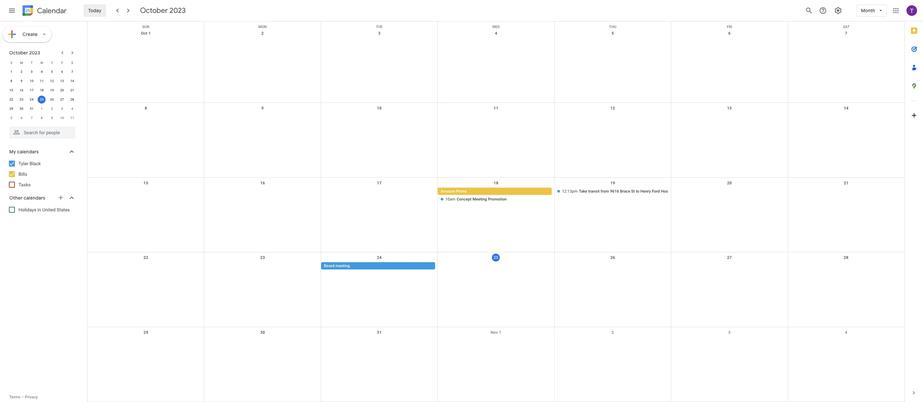 Task type: locate. For each thing, give the bounding box(es) containing it.
m
[[20, 61, 23, 65]]

0 horizontal spatial 14
[[70, 79, 74, 83]]

12 for sun
[[611, 106, 615, 111]]

20
[[60, 89, 64, 92], [727, 181, 732, 186]]

10
[[30, 79, 34, 83], [377, 106, 382, 111], [60, 116, 64, 120]]

my calendars list
[[1, 159, 82, 190]]

22
[[9, 98, 13, 101], [144, 256, 148, 261]]

s
[[10, 61, 12, 65], [71, 61, 73, 65]]

12 inside grid
[[611, 106, 615, 111]]

privacy link
[[25, 396, 38, 400]]

2 vertical spatial 11
[[70, 116, 74, 120]]

1 horizontal spatial 5
[[51, 70, 53, 74]]

row
[[88, 21, 905, 29], [88, 28, 905, 103], [6, 58, 77, 67], [6, 67, 77, 77], [6, 77, 77, 86], [6, 86, 77, 95], [6, 95, 77, 104], [88, 103, 905, 178], [6, 104, 77, 114], [6, 114, 77, 123], [88, 178, 905, 253], [88, 253, 905, 328], [88, 328, 905, 403]]

24 up board meeting "button"
[[377, 256, 382, 261]]

6 down 30 element
[[21, 116, 22, 120]]

11 inside 11 "element"
[[40, 79, 44, 83]]

2 horizontal spatial 7
[[845, 31, 848, 36]]

tab list
[[905, 21, 923, 384]]

f
[[61, 61, 63, 65]]

fri
[[727, 25, 733, 29]]

november 2 element
[[48, 105, 56, 113]]

wed
[[492, 25, 500, 29]]

0 vertical spatial 14
[[70, 79, 74, 83]]

18 up amazon prime 'button'
[[494, 181, 499, 186]]

2 vertical spatial 5
[[10, 116, 12, 120]]

1 vertical spatial 30
[[260, 331, 265, 336]]

0 vertical spatial 10
[[30, 79, 34, 83]]

1 horizontal spatial 12
[[611, 106, 615, 111]]

5 up 12 element
[[51, 70, 53, 74]]

1 horizontal spatial 15
[[144, 181, 148, 186]]

0 vertical spatial 29
[[9, 107, 13, 111]]

5 for 1
[[51, 70, 53, 74]]

5 inside grid
[[612, 31, 614, 36]]

6 down f
[[61, 70, 63, 74]]

grid containing oct 1
[[87, 21, 905, 403]]

2 horizontal spatial 10
[[377, 106, 382, 111]]

15 inside grid
[[144, 181, 148, 186]]

13 element
[[58, 77, 66, 85]]

0 vertical spatial 12
[[50, 79, 54, 83]]

s right f
[[71, 61, 73, 65]]

31 inside row group
[[30, 107, 34, 111]]

0 vertical spatial 23
[[20, 98, 23, 101]]

1 vertical spatial 14
[[844, 106, 849, 111]]

november 7 element
[[28, 114, 36, 122]]

11 inside 'november 11' 'element'
[[70, 116, 74, 120]]

create button
[[3, 26, 52, 42]]

16
[[20, 89, 23, 92], [260, 181, 265, 186]]

holidays
[[19, 208, 36, 213]]

0 vertical spatial 15
[[9, 89, 13, 92]]

0 vertical spatial 13
[[60, 79, 64, 83]]

12 inside row group
[[50, 79, 54, 83]]

october up sun
[[140, 6, 168, 15]]

cell
[[88, 188, 204, 204], [204, 188, 321, 204], [321, 188, 438, 204], [438, 188, 555, 204], [788, 188, 905, 204], [88, 263, 204, 271], [204, 263, 321, 271], [438, 263, 555, 271], [555, 263, 671, 271]]

0 vertical spatial 28
[[70, 98, 74, 101]]

1 horizontal spatial 13
[[727, 106, 732, 111]]

2 vertical spatial 8
[[41, 116, 43, 120]]

21
[[70, 89, 74, 92], [844, 181, 849, 186]]

1 horizontal spatial 25
[[494, 256, 499, 261]]

0 horizontal spatial 29
[[9, 107, 13, 111]]

1 horizontal spatial 28
[[844, 256, 849, 261]]

11 for october 2023
[[40, 79, 44, 83]]

other calendars
[[9, 195, 45, 201]]

1 down the 25, today element
[[41, 107, 43, 111]]

12
[[50, 79, 54, 83], [611, 106, 615, 111]]

board
[[324, 264, 335, 269]]

19 up the 9616
[[611, 181, 615, 186]]

in
[[38, 208, 41, 213]]

from
[[601, 189, 609, 194]]

s left m
[[10, 61, 12, 65]]

1 vertical spatial 5
[[51, 70, 53, 74]]

0 vertical spatial october 2023
[[140, 6, 186, 15]]

henry
[[641, 189, 651, 194]]

october 2023 up m
[[9, 50, 40, 56]]

calendar heading
[[36, 6, 67, 15]]

st
[[631, 189, 635, 194]]

19 element
[[48, 87, 56, 95]]

8 inside grid
[[145, 106, 147, 111]]

11
[[40, 79, 44, 83], [494, 106, 499, 111], [70, 116, 74, 120]]

calendars inside dropdown button
[[17, 149, 39, 155]]

row containing s
[[6, 58, 77, 67]]

calendars
[[17, 149, 39, 155], [24, 195, 45, 201]]

1 t from the left
[[31, 61, 33, 65]]

11 element
[[38, 77, 46, 85]]

5 down the thu
[[612, 31, 614, 36]]

0 vertical spatial 16
[[20, 89, 23, 92]]

1 vertical spatial 8
[[145, 106, 147, 111]]

1 horizontal spatial s
[[71, 61, 73, 65]]

1 horizontal spatial 16
[[260, 181, 265, 186]]

24 inside row group
[[30, 98, 34, 101]]

1 vertical spatial 17
[[377, 181, 382, 186]]

1 vertical spatial 9
[[262, 106, 264, 111]]

2 horizontal spatial 8
[[145, 106, 147, 111]]

calendar
[[37, 6, 67, 15]]

calendars inside "dropdown button"
[[24, 195, 45, 201]]

0 vertical spatial 30
[[20, 107, 23, 111]]

0 horizontal spatial 20
[[60, 89, 64, 92]]

holidays in united states
[[19, 208, 70, 213]]

create
[[22, 31, 38, 37]]

26
[[50, 98, 54, 101], [611, 256, 615, 261]]

states
[[57, 208, 70, 213]]

0 horizontal spatial 19
[[50, 89, 54, 92]]

oct
[[141, 31, 147, 36]]

24 down 17 element
[[30, 98, 34, 101]]

5 down 29 element
[[10, 116, 12, 120]]

30 for 1
[[20, 107, 23, 111]]

1 vertical spatial 25
[[494, 256, 499, 261]]

31 for nov 1
[[377, 331, 382, 336]]

thu
[[610, 25, 617, 29]]

1 vertical spatial 10
[[377, 106, 382, 111]]

calendars up tyler black
[[17, 149, 39, 155]]

2 horizontal spatial 11
[[494, 106, 499, 111]]

18 inside the 18 'element'
[[40, 89, 44, 92]]

0 horizontal spatial 10
[[30, 79, 34, 83]]

1 vertical spatial 12
[[611, 106, 615, 111]]

2 vertical spatial 9
[[51, 116, 53, 120]]

bills
[[19, 172, 27, 177]]

7 up the 14 element
[[71, 70, 73, 74]]

25, today element
[[38, 96, 46, 104]]

7 down 31 element
[[31, 116, 33, 120]]

1 vertical spatial 15
[[144, 181, 148, 186]]

row containing sun
[[88, 21, 905, 29]]

1 horizontal spatial 10
[[60, 116, 64, 120]]

today
[[88, 8, 101, 14]]

0 vertical spatial 17
[[30, 89, 34, 92]]

settings menu image
[[835, 7, 843, 15]]

1
[[149, 31, 151, 36], [10, 70, 12, 74], [41, 107, 43, 111], [499, 331, 502, 336]]

0 vertical spatial 27
[[60, 98, 64, 101]]

1 vertical spatial 24
[[377, 256, 382, 261]]

0 vertical spatial 20
[[60, 89, 64, 92]]

tyler black
[[19, 161, 41, 167]]

4
[[495, 31, 497, 36], [41, 70, 43, 74], [71, 107, 73, 111], [845, 331, 848, 336]]

31 for 1
[[30, 107, 34, 111]]

0 horizontal spatial 18
[[40, 89, 44, 92]]

1 horizontal spatial 31
[[377, 331, 382, 336]]

14 inside the 14 element
[[70, 79, 74, 83]]

meeting
[[473, 197, 487, 202]]

1 vertical spatial 21
[[844, 181, 849, 186]]

0 horizontal spatial 26
[[50, 98, 54, 101]]

None search field
[[0, 124, 82, 139]]

1 vertical spatial calendars
[[24, 195, 45, 201]]

0 vertical spatial 22
[[9, 98, 13, 101]]

7 for 1
[[71, 70, 73, 74]]

take
[[579, 189, 588, 194]]

amazon prime
[[441, 189, 467, 194]]

0 horizontal spatial 11
[[40, 79, 44, 83]]

19
[[50, 89, 54, 92], [611, 181, 615, 186]]

amazon
[[441, 189, 455, 194]]

0 horizontal spatial october 2023
[[9, 50, 40, 56]]

25
[[40, 98, 44, 101], [494, 256, 499, 261]]

0 vertical spatial 5
[[612, 31, 614, 36]]

15 element
[[7, 87, 15, 95]]

0 horizontal spatial 21
[[70, 89, 74, 92]]

add other calendars image
[[58, 195, 64, 201]]

t left w
[[31, 61, 33, 65]]

13 for sun
[[727, 106, 732, 111]]

17 element
[[28, 87, 36, 95]]

1 horizontal spatial 2023
[[170, 6, 186, 15]]

united
[[42, 208, 56, 213]]

0 vertical spatial 24
[[30, 98, 34, 101]]

30
[[20, 107, 23, 111], [260, 331, 265, 336]]

1 horizontal spatial 22
[[144, 256, 148, 261]]

7 down sat
[[845, 31, 848, 36]]

0 horizontal spatial 12
[[50, 79, 54, 83]]

1 vertical spatial 28
[[844, 256, 849, 261]]

november 11 element
[[68, 114, 76, 122]]

27
[[60, 98, 64, 101], [727, 256, 732, 261]]

14
[[70, 79, 74, 83], [844, 106, 849, 111]]

9 for sun
[[262, 106, 264, 111]]

19 down 12 element
[[50, 89, 54, 92]]

29
[[9, 107, 13, 111], [144, 331, 148, 336]]

19 inside october 2023 grid
[[50, 89, 54, 92]]

0 horizontal spatial 6
[[21, 116, 22, 120]]

6 down fri
[[729, 31, 731, 36]]

1 vertical spatial 27
[[727, 256, 732, 261]]

t left f
[[51, 61, 53, 65]]

0 horizontal spatial t
[[31, 61, 33, 65]]

1 vertical spatial 13
[[727, 106, 732, 111]]

1 horizontal spatial 7
[[71, 70, 73, 74]]

0 horizontal spatial 16
[[20, 89, 23, 92]]

november 5 element
[[7, 114, 15, 122]]

29 inside row group
[[9, 107, 13, 111]]

17 inside 17 element
[[30, 89, 34, 92]]

november 3 element
[[58, 105, 66, 113]]

mon
[[259, 25, 267, 29]]

0 vertical spatial 7
[[845, 31, 848, 36]]

0 horizontal spatial 23
[[20, 98, 23, 101]]

1 horizontal spatial 21
[[844, 181, 849, 186]]

3
[[378, 31, 381, 36], [31, 70, 33, 74], [61, 107, 63, 111], [729, 331, 731, 336]]

8
[[10, 79, 12, 83], [145, 106, 147, 111], [41, 116, 43, 120]]

13 inside october 2023 grid
[[60, 79, 64, 83]]

0 vertical spatial 31
[[30, 107, 34, 111]]

october 2023
[[140, 6, 186, 15], [9, 50, 40, 56]]

other calendars button
[[1, 193, 82, 204]]

oct 1
[[141, 31, 151, 36]]

31 element
[[28, 105, 36, 113]]

1 vertical spatial 31
[[377, 331, 382, 336]]

0 vertical spatial 8
[[10, 79, 12, 83]]

1 horizontal spatial 11
[[70, 116, 74, 120]]

october 2023 up sun
[[140, 6, 186, 15]]

2 vertical spatial 10
[[60, 116, 64, 120]]

27 element
[[58, 96, 66, 104]]

1 vertical spatial 6
[[61, 70, 63, 74]]

23
[[20, 98, 23, 101], [260, 256, 265, 261]]

8 for october 2023
[[10, 79, 12, 83]]

calendars up in
[[24, 195, 45, 201]]

0 horizontal spatial 9
[[21, 79, 22, 83]]

row group
[[6, 67, 77, 123]]

18 down 11 "element"
[[40, 89, 44, 92]]

0 horizontal spatial 30
[[20, 107, 23, 111]]

18
[[40, 89, 44, 92], [494, 181, 499, 186]]

amazon prime button
[[438, 188, 552, 195]]

6 for oct 1
[[729, 31, 731, 36]]

today button
[[84, 3, 106, 19]]

month button
[[857, 3, 887, 19]]

5
[[612, 31, 614, 36], [51, 70, 53, 74], [10, 116, 12, 120]]

2023
[[170, 6, 186, 15], [29, 50, 40, 56]]

17
[[30, 89, 34, 92], [377, 181, 382, 186]]

0 vertical spatial 21
[[70, 89, 74, 92]]

20 inside grid
[[60, 89, 64, 92]]

2 horizontal spatial 6
[[729, 31, 731, 36]]

t
[[31, 61, 33, 65], [51, 61, 53, 65]]

calendar element
[[21, 4, 67, 19]]

30 inside october 2023 grid
[[20, 107, 23, 111]]

grid
[[87, 21, 905, 403]]

october 2023 grid
[[6, 58, 77, 123]]

october
[[140, 6, 168, 15], [9, 50, 28, 56]]

tasks
[[19, 182, 31, 188]]

1 vertical spatial 7
[[71, 70, 73, 74]]

0 horizontal spatial october
[[9, 50, 28, 56]]

0 vertical spatial 19
[[50, 89, 54, 92]]

7 inside grid
[[845, 31, 848, 36]]

row containing 5
[[6, 114, 77, 123]]

0 vertical spatial calendars
[[17, 149, 39, 155]]

31
[[30, 107, 34, 111], [377, 331, 382, 336]]

13
[[60, 79, 64, 83], [727, 106, 732, 111]]

10 inside the november 10 element
[[60, 116, 64, 120]]

1 up 15 element
[[10, 70, 12, 74]]

1 horizontal spatial t
[[51, 61, 53, 65]]

0 horizontal spatial 7
[[31, 116, 33, 120]]

1 vertical spatial 29
[[144, 331, 148, 336]]

8 inside november 8 element
[[41, 116, 43, 120]]

october up m
[[9, 50, 28, 56]]

22 inside row group
[[9, 98, 13, 101]]

6
[[729, 31, 731, 36], [61, 70, 63, 74], [21, 116, 22, 120]]

15
[[9, 89, 13, 92], [144, 181, 148, 186]]

0 horizontal spatial 24
[[30, 98, 34, 101]]

26 element
[[48, 96, 56, 104]]

27 inside row group
[[60, 98, 64, 101]]

9
[[21, 79, 22, 83], [262, 106, 264, 111], [51, 116, 53, 120]]

10 inside 10 "element"
[[30, 79, 34, 83]]

Search for people text field
[[13, 127, 71, 139]]

0 vertical spatial 25
[[40, 98, 44, 101]]

1 horizontal spatial 30
[[260, 331, 265, 336]]

6 for 1
[[61, 70, 63, 74]]

24
[[30, 98, 34, 101], [377, 256, 382, 261]]



Task type: vqa. For each thing, say whether or not it's contained in the screenshot.


Task type: describe. For each thing, give the bounding box(es) containing it.
16 element
[[18, 87, 25, 95]]

26 inside october 2023 grid
[[50, 98, 54, 101]]

25 cell
[[37, 95, 47, 104]]

28 element
[[68, 96, 76, 104]]

14 element
[[68, 77, 76, 85]]

board meeting button
[[321, 263, 435, 270]]

row containing 1
[[6, 67, 77, 77]]

nov 1
[[491, 331, 502, 336]]

1 vertical spatial 19
[[611, 181, 615, 186]]

14 for october 2023
[[70, 79, 74, 83]]

1 horizontal spatial 17
[[377, 181, 382, 186]]

my calendars button
[[1, 147, 82, 157]]

16 inside october 2023 grid
[[20, 89, 23, 92]]

24 inside grid
[[377, 256, 382, 261]]

21 element
[[68, 87, 76, 95]]

1 horizontal spatial 27
[[727, 256, 732, 261]]

0 vertical spatial 2023
[[170, 6, 186, 15]]

privacy
[[25, 396, 38, 400]]

cell containing amazon prime
[[438, 188, 555, 204]]

tyler
[[19, 161, 28, 167]]

terms
[[9, 396, 20, 400]]

calendars for my calendars
[[17, 149, 39, 155]]

1 right oct
[[149, 31, 151, 36]]

12:13pm
[[562, 189, 578, 194]]

2 t from the left
[[51, 61, 53, 65]]

8 for sun
[[145, 106, 147, 111]]

transit
[[589, 189, 600, 194]]

5 for oct 1
[[612, 31, 614, 36]]

15 inside row group
[[9, 89, 13, 92]]

–
[[21, 396, 24, 400]]

2 s from the left
[[71, 61, 73, 65]]

21 inside "element"
[[70, 89, 74, 92]]

14 for sun
[[844, 106, 849, 111]]

2 vertical spatial 7
[[31, 116, 33, 120]]

25 inside cell
[[40, 98, 44, 101]]

11 for sun
[[494, 106, 499, 111]]

10 for october 2023
[[30, 79, 34, 83]]

my
[[9, 149, 16, 155]]

0 vertical spatial october
[[140, 6, 168, 15]]

10 element
[[28, 77, 36, 85]]

sat
[[843, 25, 850, 29]]

1 vertical spatial october 2023
[[9, 50, 40, 56]]

7 for oct 1
[[845, 31, 848, 36]]

24 element
[[28, 96, 36, 104]]

terms – privacy
[[9, 396, 38, 400]]

w
[[40, 61, 43, 65]]

29 element
[[7, 105, 15, 113]]

my calendars
[[9, 149, 39, 155]]

1 vertical spatial 20
[[727, 181, 732, 186]]

november 4 element
[[68, 105, 76, 113]]

9 inside row
[[51, 116, 53, 120]]

tue
[[376, 25, 383, 29]]

2 vertical spatial 6
[[21, 116, 22, 120]]

30 element
[[18, 105, 25, 113]]

10am concept meeting promotion
[[446, 197, 507, 202]]

29 for nov 1
[[144, 331, 148, 336]]

18 element
[[38, 87, 46, 95]]

9616
[[610, 189, 619, 194]]

november 1 element
[[38, 105, 46, 113]]

brace
[[620, 189, 631, 194]]

hospital
[[661, 189, 676, 194]]

terms link
[[9, 396, 20, 400]]

28 inside row group
[[70, 98, 74, 101]]

1 vertical spatial 22
[[144, 256, 148, 261]]

9 for october 2023
[[21, 79, 22, 83]]

calendars for other calendars
[[24, 195, 45, 201]]

12 for october 2023
[[50, 79, 54, 83]]

10am
[[446, 197, 456, 202]]

23 inside 23 element
[[20, 98, 23, 101]]

22 element
[[7, 96, 15, 104]]

black
[[30, 161, 41, 167]]

other
[[9, 195, 23, 201]]

1 vertical spatial 2023
[[29, 50, 40, 56]]

sun
[[142, 25, 149, 29]]

november 6 element
[[18, 114, 25, 122]]

13 for october 2023
[[60, 79, 64, 83]]

november 8 element
[[38, 114, 46, 122]]

1 s from the left
[[10, 61, 12, 65]]

29 for 1
[[9, 107, 13, 111]]

0 horizontal spatial 5
[[10, 116, 12, 120]]

promotion
[[488, 197, 507, 202]]

12 element
[[48, 77, 56, 85]]

main drawer image
[[8, 7, 16, 15]]

board meeting
[[324, 264, 350, 269]]

20 element
[[58, 87, 66, 95]]

23 element
[[18, 96, 25, 104]]

month
[[861, 8, 876, 14]]

november 9 element
[[48, 114, 56, 122]]

november 10 element
[[58, 114, 66, 122]]

12:13pm take transit from 9616 brace st to henry ford hospital
[[562, 189, 676, 194]]

1 vertical spatial 26
[[611, 256, 615, 261]]

ford
[[652, 189, 660, 194]]

1 vertical spatial 23
[[260, 256, 265, 261]]

concept
[[457, 197, 472, 202]]

meeting
[[336, 264, 350, 269]]

10 for sun
[[377, 106, 382, 111]]

prime
[[456, 189, 467, 194]]

row containing oct 1
[[88, 28, 905, 103]]

to
[[636, 189, 640, 194]]

1 horizontal spatial 18
[[494, 181, 499, 186]]

30 for nov 1
[[260, 331, 265, 336]]

1 right nov
[[499, 331, 502, 336]]

28 inside grid
[[844, 256, 849, 261]]

row group containing 1
[[6, 67, 77, 123]]

nov
[[491, 331, 498, 336]]



